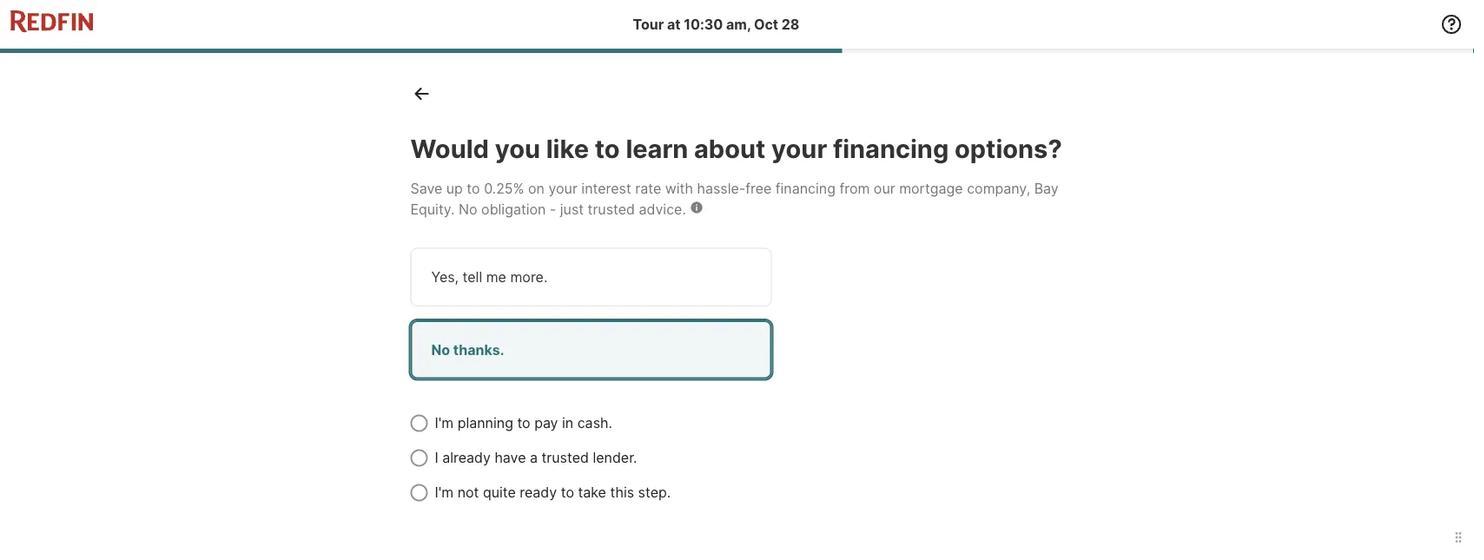 Task type: locate. For each thing, give the bounding box(es) containing it.
bay
[[1035, 180, 1059, 197]]

i'm right i'm planning to pay in cash. radio
[[435, 415, 454, 432]]

ready
[[520, 484, 557, 501]]

1 vertical spatial your
[[549, 180, 578, 197]]

with
[[665, 180, 693, 197]]

to left take
[[561, 484, 574, 501]]

i'm planning to pay in cash.
[[435, 415, 612, 432]]

no left thanks.
[[431, 341, 450, 358]]

financing right free
[[776, 180, 836, 197]]

no down up
[[459, 201, 478, 218]]

your
[[772, 133, 827, 164], [549, 180, 578, 197]]

0 vertical spatial i'm
[[435, 415, 454, 432]]

to
[[595, 133, 620, 164], [467, 180, 480, 197], [517, 415, 531, 432], [561, 484, 574, 501]]

tour at 10:30 am, oct 28
[[633, 16, 800, 33]]

1 vertical spatial no
[[431, 341, 450, 358]]

trusted down interest
[[588, 201, 635, 218]]

0 horizontal spatial no
[[431, 341, 450, 358]]

0.25%
[[484, 180, 524, 197]]

would
[[411, 133, 489, 164]]

i already have a trusted lender.
[[435, 449, 637, 466]]

your up free
[[772, 133, 827, 164]]

yes, tell me more.
[[431, 269, 548, 286]]

option group
[[411, 248, 845, 379]]

10:30
[[684, 16, 723, 33]]

financing up our
[[833, 133, 949, 164]]

1 horizontal spatial your
[[772, 133, 827, 164]]

1 vertical spatial financing
[[776, 180, 836, 197]]

yes,
[[431, 269, 459, 286]]

-
[[550, 201, 556, 218]]

on
[[528, 180, 545, 197]]

1 i'm from the top
[[435, 415, 454, 432]]

0 horizontal spatial your
[[549, 180, 578, 197]]

progress bar
[[0, 49, 1474, 53]]

options?
[[955, 133, 1062, 164]]

have
[[495, 449, 526, 466]]

oct
[[754, 16, 779, 33]]

me
[[486, 269, 506, 286]]

i
[[435, 449, 439, 466]]

2 i'm from the top
[[435, 484, 454, 501]]

advice.
[[639, 201, 686, 218]]

our
[[874, 180, 895, 197]]

trusted right a
[[542, 449, 589, 466]]

i'm
[[435, 415, 454, 432], [435, 484, 454, 501]]

to right up
[[467, 180, 480, 197]]

1 vertical spatial trusted
[[542, 449, 589, 466]]

1 horizontal spatial no
[[459, 201, 478, 218]]

take
[[578, 484, 606, 501]]

like
[[546, 133, 589, 164]]

you
[[495, 133, 540, 164]]

pay
[[534, 415, 558, 432]]

about
[[694, 133, 766, 164]]

trusted
[[588, 201, 635, 218], [542, 449, 589, 466]]

no
[[459, 201, 478, 218], [431, 341, 450, 358]]

thanks.
[[453, 341, 504, 358]]

1 vertical spatial i'm
[[435, 484, 454, 501]]

financing
[[833, 133, 949, 164], [776, 180, 836, 197]]

to left pay
[[517, 415, 531, 432]]

i'm left not
[[435, 484, 454, 501]]

0 vertical spatial trusted
[[588, 201, 635, 218]]

already
[[442, 449, 491, 466]]

interest
[[582, 180, 631, 197]]

equity.
[[411, 201, 455, 218]]

trusted inside save up to 0.25% on your interest rate with hassle-free financing from our mortgage company, bay equity. no obligation - just trusted advice.
[[588, 201, 635, 218]]

0 vertical spatial your
[[772, 133, 827, 164]]

am,
[[726, 16, 751, 33]]

no inside save up to 0.25% on your interest rate with hassle-free financing from our mortgage company, bay equity. no obligation - just trusted advice.
[[459, 201, 478, 218]]

up
[[446, 180, 463, 197]]

I'm not quite ready to take this step. radio
[[411, 484, 428, 502]]

your up just
[[549, 180, 578, 197]]

0 vertical spatial no
[[459, 201, 478, 218]]



Task type: vqa. For each thing, say whether or not it's contained in the screenshot.
or
no



Task type: describe. For each thing, give the bounding box(es) containing it.
learn
[[626, 133, 688, 164]]

i'm for i'm not quite ready to take this step.
[[435, 484, 454, 501]]

free
[[746, 180, 772, 197]]

save up to 0.25% on your interest rate with hassle-free financing from our mortgage company, bay equity. no obligation - just trusted advice.
[[411, 180, 1059, 218]]

I already have a trusted lender. radio
[[411, 449, 428, 467]]

no inside option
[[431, 341, 450, 358]]

tour
[[633, 16, 664, 33]]

tell
[[463, 269, 482, 286]]

option group containing yes, tell me more.
[[411, 248, 845, 379]]

your inside save up to 0.25% on your interest rate with hassle-free financing from our mortgage company, bay equity. no obligation - just trusted advice.
[[549, 180, 578, 197]]

save
[[411, 180, 443, 197]]

would you like to learn about your financing options?
[[411, 133, 1062, 164]]

just
[[560, 201, 584, 218]]

mortgage
[[899, 180, 963, 197]]

obligation
[[481, 201, 546, 218]]

not
[[458, 484, 479, 501]]

from
[[840, 180, 870, 197]]

0 vertical spatial financing
[[833, 133, 949, 164]]

in
[[562, 415, 574, 432]]

i'm not quite ready to take this step.
[[435, 484, 671, 501]]

planning
[[458, 415, 513, 432]]

cash.
[[577, 415, 612, 432]]

I'm planning to pay in cash. radio
[[411, 415, 428, 432]]

i'm for i'm planning to pay in cash.
[[435, 415, 454, 432]]

to right like
[[595, 133, 620, 164]]

Yes, tell me more. radio
[[411, 248, 772, 306]]

rate
[[635, 180, 661, 197]]

no thanks.
[[431, 341, 504, 358]]

hassle-
[[697, 180, 746, 197]]

lender.
[[593, 449, 637, 466]]

No thanks. radio
[[411, 320, 772, 379]]

28
[[782, 16, 800, 33]]

to inside save up to 0.25% on your interest rate with hassle-free financing from our mortgage company, bay equity. no obligation - just trusted advice.
[[467, 180, 480, 197]]

step.
[[638, 484, 671, 501]]

a
[[530, 449, 538, 466]]

more.
[[510, 269, 548, 286]]

quite
[[483, 484, 516, 501]]

this
[[610, 484, 634, 501]]

financing inside save up to 0.25% on your interest rate with hassle-free financing from our mortgage company, bay equity. no obligation - just trusted advice.
[[776, 180, 836, 197]]

company,
[[967, 180, 1031, 197]]

at
[[667, 16, 681, 33]]



